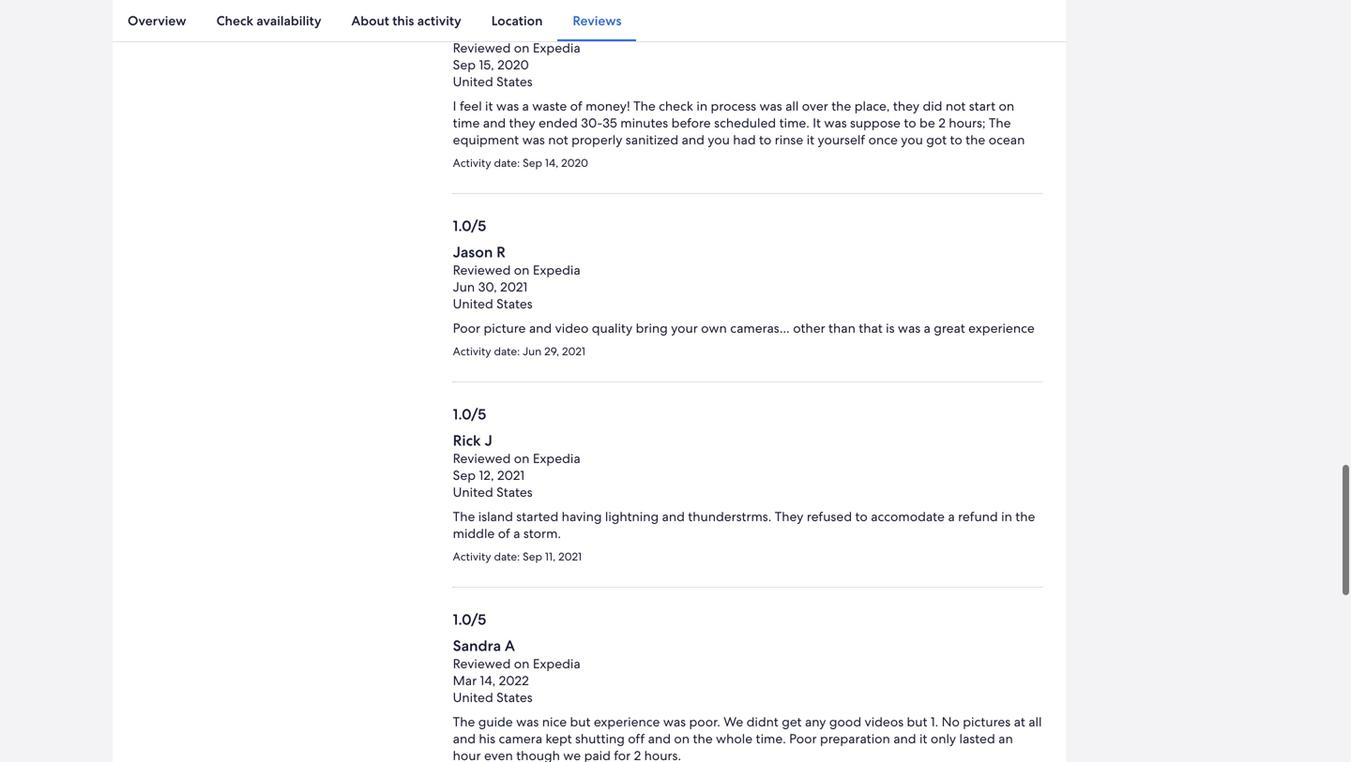 Task type: describe. For each thing, give the bounding box(es) containing it.
29,
[[544, 344, 559, 359]]

sep left 15,
[[453, 56, 476, 73]]

the inside 1.0/5 sandra a reviewed on expedia mar 14, 2022 united states the guide was nice but experience was poor. we didnt get any good videos but 1. no pictures at all and his camera kept shutting off and on the whole time. poor preparation and it only lasted an hour even though we paid for 2 hours.
[[453, 714, 475, 731]]

videos
[[865, 714, 904, 731]]

is
[[886, 320, 895, 337]]

lightning
[[605, 508, 659, 525]]

to right "had"
[[759, 131, 771, 148]]

didnt
[[746, 714, 779, 731]]

it inside 1.0/5 sandra a reviewed on expedia mar 14, 2022 united states the guide was nice but experience was poor. we didnt get any good videos but 1. no pictures at all and his camera kept shutting off and on the whole time. poor preparation and it only lasted an hour even though we paid for 2 hours.
[[919, 731, 927, 748]]

in inside 1.0/5 rick j reviewed on expedia sep 12, 2021 united states the island started having lightning and thunderstrms. they refused to accomodate a refund in the middle of a storm. activity date: sep 11, 2021
[[1001, 508, 1012, 525]]

the inside 1.0/5 rick j reviewed on expedia sep 12, 2021 united states the island started having lightning and thunderstrms. they refused to accomodate a refund in the middle of a storm. activity date: sep 11, 2021
[[1015, 508, 1035, 525]]

lasted
[[959, 731, 995, 748]]

states for r
[[496, 295, 533, 312]]

reviews link
[[558, 0, 637, 41]]

reviewed inside ashanti m reviewed on expedia sep 15, 2020 united states i feel it was a waste of money! the check in process was all over the place, they did not start on time and they ended 30-35 minutes before scheduled time. it was suppose to be 2 hours; the equipment was not properly sanitized and you had to rinse it yourself once you got to the ocean activity date: sep 14, 2020
[[453, 39, 511, 56]]

start
[[969, 98, 995, 114]]

get
[[782, 714, 802, 731]]

island
[[478, 508, 513, 525]]

off
[[628, 731, 645, 748]]

2021 right 12,
[[497, 467, 525, 484]]

about this activity
[[351, 12, 461, 29]]

storm.
[[523, 525, 561, 542]]

video
[[555, 320, 589, 337]]

ashanti m reviewed on expedia sep 15, 2020 united states i feel it was a waste of money! the check in process was all over the place, they did not start on time and they ended 30-35 minutes before scheduled time. it was suppose to be 2 hours; the equipment was not properly sanitized and you had to rinse it yourself once you got to the ocean activity date: sep 14, 2020
[[453, 20, 1025, 170]]

and right time
[[483, 114, 506, 131]]

2 inside ashanti m reviewed on expedia sep 15, 2020 united states i feel it was a waste of money! the check in process was all over the place, they did not start on time and they ended 30-35 minutes before scheduled time. it was suppose to be 2 hours; the equipment was not properly sanitized and you had to rinse it yourself once you got to the ocean activity date: sep 14, 2020
[[938, 114, 946, 131]]

2021 right 29,
[[562, 344, 585, 359]]

1 but from the left
[[570, 714, 591, 731]]

was left poor.
[[663, 714, 686, 731]]

once
[[868, 131, 898, 148]]

over
[[802, 98, 828, 114]]

on inside 1.0/5 jason r reviewed on expedia jun 30, 2021 united states poor picture and video quality bring your own cameras… other than that is was a great experience activity date: jun 29, 2021
[[514, 262, 530, 279]]

2 inside 1.0/5 sandra a reviewed on expedia mar 14, 2022 united states the guide was nice but experience was poor. we didnt get any good videos but 1. no pictures at all and his camera kept shutting off and on the whole time. poor preparation and it only lasted an hour even though we paid for 2 hours.
[[634, 748, 641, 763]]

whole
[[716, 731, 753, 748]]

overview link
[[113, 0, 201, 41]]

reviewed for sandra
[[453, 656, 511, 673]]

2021 right 11,
[[558, 550, 582, 564]]

camera
[[499, 731, 542, 748]]

location
[[491, 12, 543, 29]]

bring
[[636, 320, 668, 337]]

on right off
[[674, 731, 690, 748]]

hours.
[[644, 748, 681, 763]]

1.0/5 rick j reviewed on expedia sep 12, 2021 united states the island started having lightning and thunderstrms. they refused to accomodate a refund in the middle of a storm. activity date: sep 11, 2021
[[453, 405, 1035, 564]]

overview
[[128, 12, 186, 29]]

check availability link
[[201, 0, 336, 41]]

a
[[505, 637, 515, 656]]

did
[[923, 98, 942, 114]]

we
[[563, 748, 581, 763]]

place,
[[854, 98, 890, 114]]

middle
[[453, 525, 495, 542]]

accomodate
[[871, 508, 945, 525]]

cameras…
[[730, 320, 790, 337]]

2022
[[499, 673, 529, 690]]

about this activity link
[[336, 0, 476, 41]]

0 horizontal spatial it
[[485, 98, 493, 114]]

any
[[805, 714, 826, 731]]

35
[[602, 114, 617, 131]]

to inside 1.0/5 rick j reviewed on expedia sep 12, 2021 united states the island started having lightning and thunderstrms. they refused to accomodate a refund in the middle of a storm. activity date: sep 11, 2021
[[855, 508, 868, 525]]

and left 'his'
[[453, 731, 476, 748]]

on down location
[[514, 39, 530, 56]]

0 horizontal spatial 2020
[[497, 56, 529, 73]]

on right start
[[999, 98, 1014, 114]]

money!
[[586, 98, 630, 114]]

own
[[701, 320, 727, 337]]

sep left 11,
[[523, 550, 542, 564]]

ashanti
[[453, 20, 505, 40]]

and right off
[[648, 731, 671, 748]]

availability
[[257, 12, 321, 29]]

the inside 1.0/5 rick j reviewed on expedia sep 12, 2021 united states the island started having lightning and thunderstrms. they refused to accomodate a refund in the middle of a storm. activity date: sep 11, 2021
[[453, 508, 475, 525]]

poor.
[[689, 714, 720, 731]]

to left be at top
[[904, 114, 916, 131]]

date: inside 1.0/5 jason r reviewed on expedia jun 30, 2021 united states poor picture and video quality bring your own cameras… other than that is was a great experience activity date: jun 29, 2021
[[494, 344, 520, 359]]

1.0/5 for rick j
[[453, 405, 486, 424]]

all inside 1.0/5 sandra a reviewed on expedia mar 14, 2022 united states the guide was nice but experience was poor. we didnt get any good videos but 1. no pictures at all and his camera kept shutting off and on the whole time. poor preparation and it only lasted an hour even though we paid for 2 hours.
[[1028, 714, 1042, 731]]

had
[[733, 131, 756, 148]]

time. for reviewed on expedia
[[779, 114, 809, 131]]

though
[[516, 748, 560, 763]]

sanitized
[[626, 131, 678, 148]]

2 you from the left
[[901, 131, 923, 148]]

activity inside 1.0/5 rick j reviewed on expedia sep 12, 2021 united states the island started having lightning and thunderstrms. they refused to accomodate a refund in the middle of a storm. activity date: sep 11, 2021
[[453, 550, 491, 564]]

time
[[453, 114, 480, 131]]

an
[[998, 731, 1013, 748]]

expedia for r
[[533, 262, 580, 279]]

other
[[793, 320, 825, 337]]

a inside 1.0/5 jason r reviewed on expedia jun 30, 2021 united states poor picture and video quality bring your own cameras… other than that is was a great experience activity date: jun 29, 2021
[[924, 320, 931, 337]]

a inside ashanti m reviewed on expedia sep 15, 2020 united states i feel it was a waste of money! the check in process was all over the place, they did not start on time and they ended 30-35 minutes before scheduled time. it was suppose to be 2 hours; the equipment was not properly sanitized and you had to rinse it yourself once you got to the ocean activity date: sep 14, 2020
[[522, 98, 529, 114]]

the right hours;
[[989, 114, 1011, 131]]

on inside 1.0/5 rick j reviewed on expedia sep 12, 2021 united states the island started having lightning and thunderstrms. they refused to accomodate a refund in the middle of a storm. activity date: sep 11, 2021
[[514, 450, 530, 467]]

that
[[859, 320, 883, 337]]

the left "check"
[[633, 98, 656, 114]]

sep left 12,
[[453, 467, 476, 484]]

1.
[[931, 714, 938, 731]]

minutes
[[620, 114, 668, 131]]

all inside ashanti m reviewed on expedia sep 15, 2020 united states i feel it was a waste of money! the check in process was all over the place, they did not start on time and they ended 30-35 minutes before scheduled time. it was suppose to be 2 hours; the equipment was not properly sanitized and you had to rinse it yourself once you got to the ocean activity date: sep 14, 2020
[[785, 98, 799, 114]]

date: inside ashanti m reviewed on expedia sep 15, 2020 united states i feel it was a waste of money! the check in process was all over the place, they did not start on time and they ended 30-35 minutes before scheduled time. it was suppose to be 2 hours; the equipment was not properly sanitized and you had to rinse it yourself once you got to the ocean activity date: sep 14, 2020
[[494, 156, 520, 170]]

2021 right 30,
[[500, 279, 528, 295]]

m
[[509, 20, 523, 40]]

picture
[[484, 320, 526, 337]]

poor inside 1.0/5 sandra a reviewed on expedia mar 14, 2022 united states the guide was nice but experience was poor. we didnt get any good videos but 1. no pictures at all and his camera kept shutting off and on the whole time. poor preparation and it only lasted an hour even though we paid for 2 hours.
[[789, 731, 817, 748]]

activity inside ashanti m reviewed on expedia sep 15, 2020 united states i feel it was a waste of money! the check in process was all over the place, they did not start on time and they ended 30-35 minutes before scheduled time. it was suppose to be 2 hours; the equipment was not properly sanitized and you had to rinse it yourself once you got to the ocean activity date: sep 14, 2020
[[453, 156, 491, 170]]

states for j
[[496, 484, 533, 501]]

check availability
[[216, 12, 321, 29]]

process
[[711, 98, 756, 114]]

expedia for j
[[533, 450, 580, 467]]

states for a
[[496, 690, 533, 706]]

a left storm.
[[513, 525, 520, 542]]

nice
[[542, 714, 567, 731]]

the inside 1.0/5 sandra a reviewed on expedia mar 14, 2022 united states the guide was nice but experience was poor. we didnt get any good videos but 1. no pictures at all and his camera kept shutting off and on the whole time. poor preparation and it only lasted an hour even though we paid for 2 hours.
[[693, 731, 713, 748]]

a left refund
[[948, 508, 955, 525]]

united inside ashanti m reviewed on expedia sep 15, 2020 united states i feel it was a waste of money! the check in process was all over the place, they did not start on time and they ended 30-35 minutes before scheduled time. it was suppose to be 2 hours; the equipment was not properly sanitized and you had to rinse it yourself once you got to the ocean activity date: sep 14, 2020
[[453, 73, 493, 90]]

even
[[484, 748, 513, 763]]

thunderstrms.
[[688, 508, 771, 525]]

they
[[775, 508, 804, 525]]

30-
[[581, 114, 602, 131]]

preparation
[[820, 731, 890, 748]]

was right it
[[824, 114, 847, 131]]

scheduled
[[714, 114, 776, 131]]

kept
[[546, 731, 572, 748]]

1.0/5 sandra a reviewed on expedia mar 14, 2022 united states the guide was nice but experience was poor. we didnt get any good videos but 1. no pictures at all and his camera kept shutting off and on the whole time. poor preparation and it only lasted an hour even though we paid for 2 hours.
[[453, 610, 1042, 763]]

experience inside 1.0/5 sandra a reviewed on expedia mar 14, 2022 united states the guide was nice but experience was poor. we didnt get any good videos but 1. no pictures at all and his camera kept shutting off and on the whole time. poor preparation and it only lasted an hour even though we paid for 2 hours.
[[594, 714, 660, 731]]

1 horizontal spatial it
[[807, 131, 814, 148]]

hours;
[[949, 114, 986, 131]]

and inside 1.0/5 rick j reviewed on expedia sep 12, 2021 united states the island started having lightning and thunderstrms. they refused to accomodate a refund in the middle of a storm. activity date: sep 11, 2021
[[662, 508, 685, 525]]

to right "got"
[[950, 131, 962, 148]]

the right over
[[831, 98, 851, 114]]

1 horizontal spatial 2020
[[561, 156, 588, 170]]

1.0/5 for jason r
[[453, 216, 486, 236]]

in inside ashanti m reviewed on expedia sep 15, 2020 united states i feel it was a waste of money! the check in process was all over the place, they did not start on time and they ended 30-35 minutes before scheduled time. it was suppose to be 2 hours; the equipment was not properly sanitized and you had to rinse it yourself once you got to the ocean activity date: sep 14, 2020
[[697, 98, 708, 114]]



Task type: vqa. For each thing, say whether or not it's contained in the screenshot.
Ashanti
yes



Task type: locate. For each thing, give the bounding box(es) containing it.
was right is
[[898, 320, 920, 337]]

and up 29,
[[529, 320, 552, 337]]

you left "got"
[[901, 131, 923, 148]]

it
[[813, 114, 821, 131]]

all right at at bottom
[[1028, 714, 1042, 731]]

1 horizontal spatial they
[[893, 98, 919, 114]]

1.0/5 inside 1.0/5 rick j reviewed on expedia sep 12, 2021 united states the island started having lightning and thunderstrms. they refused to accomodate a refund in the middle of a storm. activity date: sep 11, 2021
[[453, 405, 486, 424]]

and left 1.
[[893, 731, 916, 748]]

poor right didnt
[[789, 731, 817, 748]]

jun left 29,
[[523, 344, 542, 359]]

4 expedia from the top
[[533, 656, 580, 673]]

1 vertical spatial not
[[548, 131, 568, 148]]

not
[[946, 98, 966, 114], [548, 131, 568, 148]]

on right sandra
[[514, 656, 530, 673]]

we
[[724, 714, 743, 731]]

states right 15,
[[496, 73, 533, 90]]

the left 'his'
[[453, 714, 475, 731]]

was right process at right
[[759, 98, 782, 114]]

united for jason
[[453, 295, 493, 312]]

to
[[904, 114, 916, 131], [759, 131, 771, 148], [950, 131, 962, 148], [855, 508, 868, 525]]

and right lightning
[[662, 508, 685, 525]]

1 vertical spatial of
[[498, 525, 510, 542]]

but left 1.
[[907, 714, 927, 731]]

date:
[[494, 156, 520, 170], [494, 344, 520, 359], [494, 550, 520, 564]]

having
[[562, 508, 602, 525]]

united inside 1.0/5 sandra a reviewed on expedia mar 14, 2022 united states the guide was nice but experience was poor. we didnt get any good videos but 1. no pictures at all and his camera kept shutting off and on the whole time. poor preparation and it only lasted an hour even though we paid for 2 hours.
[[453, 690, 493, 706]]

refused
[[807, 508, 852, 525]]

1 vertical spatial all
[[1028, 714, 1042, 731]]

rick
[[453, 431, 481, 451]]

of inside ashanti m reviewed on expedia sep 15, 2020 united states i feel it was a waste of money! the check in process was all over the place, they did not start on time and they ended 30-35 minutes before scheduled time. it was suppose to be 2 hours; the equipment was not properly sanitized and you had to rinse it yourself once you got to the ocean activity date: sep 14, 2020
[[570, 98, 582, 114]]

the
[[633, 98, 656, 114], [989, 114, 1011, 131], [453, 508, 475, 525], [453, 714, 475, 731]]

reviewed
[[453, 39, 511, 56], [453, 262, 511, 279], [453, 450, 511, 467], [453, 656, 511, 673]]

1 1.0/5 from the top
[[453, 216, 486, 236]]

united up picture
[[453, 295, 493, 312]]

before
[[671, 114, 711, 131]]

reviews
[[573, 12, 622, 29]]

3 reviewed from the top
[[453, 450, 511, 467]]

2 activity from the top
[[453, 344, 491, 359]]

the
[[831, 98, 851, 114], [966, 131, 985, 148], [1015, 508, 1035, 525], [693, 731, 713, 748]]

1 vertical spatial 1.0/5
[[453, 405, 486, 424]]

on right r
[[514, 262, 530, 279]]

it right rinse
[[807, 131, 814, 148]]

they left ended
[[509, 114, 535, 131]]

hour
[[453, 748, 481, 763]]

was down the waste
[[522, 131, 545, 148]]

reviewed for rick
[[453, 450, 511, 467]]

3 date: from the top
[[494, 550, 520, 564]]

sandra
[[453, 637, 501, 656]]

ended
[[539, 114, 578, 131]]

1.0/5 up the jason
[[453, 216, 486, 236]]

the left "island"
[[453, 508, 475, 525]]

2020
[[497, 56, 529, 73], [561, 156, 588, 170]]

0 vertical spatial 2
[[938, 114, 946, 131]]

activity down equipment
[[453, 156, 491, 170]]

0 vertical spatial in
[[697, 98, 708, 114]]

united inside 1.0/5 rick j reviewed on expedia sep 12, 2021 united states the island started having lightning and thunderstrms. they refused to accomodate a refund in the middle of a storm. activity date: sep 11, 2021
[[453, 484, 493, 501]]

1 vertical spatial 2020
[[561, 156, 588, 170]]

only
[[931, 731, 956, 748]]

0 vertical spatial date:
[[494, 156, 520, 170]]

poor
[[453, 320, 480, 337], [789, 731, 817, 748]]

properly
[[571, 131, 622, 148]]

2020 down properly
[[561, 156, 588, 170]]

r
[[496, 242, 506, 262]]

was inside 1.0/5 jason r reviewed on expedia jun 30, 2021 united states poor picture and video quality bring your own cameras… other than that is was a great experience activity date: jun 29, 2021
[[898, 320, 920, 337]]

0 horizontal spatial 14,
[[480, 673, 496, 690]]

0 vertical spatial 2020
[[497, 56, 529, 73]]

1 horizontal spatial you
[[901, 131, 923, 148]]

experience right great
[[968, 320, 1035, 337]]

date: down picture
[[494, 344, 520, 359]]

expedia inside 1.0/5 jason r reviewed on expedia jun 30, 2021 united states poor picture and video quality bring your own cameras… other than that is was a great experience activity date: jun 29, 2021
[[533, 262, 580, 279]]

2 states from the top
[[496, 295, 533, 312]]

yourself
[[818, 131, 865, 148]]

the right refund
[[1015, 508, 1035, 525]]

1 vertical spatial time.
[[756, 731, 786, 748]]

1 vertical spatial experience
[[594, 714, 660, 731]]

1 activity from the top
[[453, 156, 491, 170]]

got
[[926, 131, 947, 148]]

reviewed down location
[[453, 39, 511, 56]]

2 right for
[[634, 748, 641, 763]]

14, down ended
[[545, 156, 558, 170]]

2020 right 15,
[[497, 56, 529, 73]]

states inside 1.0/5 rick j reviewed on expedia sep 12, 2021 united states the island started having lightning and thunderstrms. they refused to accomodate a refund in the middle of a storm. activity date: sep 11, 2021
[[496, 484, 533, 501]]

but right nice on the bottom left of the page
[[570, 714, 591, 731]]

your
[[671, 320, 698, 337]]

started
[[516, 508, 558, 525]]

4 reviewed from the top
[[453, 656, 511, 673]]

2 right be at top
[[938, 114, 946, 131]]

united for rick
[[453, 484, 493, 501]]

in right refund
[[1001, 508, 1012, 525]]

in right "check"
[[697, 98, 708, 114]]

1 vertical spatial 2
[[634, 748, 641, 763]]

and down "check"
[[682, 131, 704, 148]]

jun left 30,
[[453, 279, 475, 295]]

2 expedia from the top
[[533, 262, 580, 279]]

1 horizontal spatial in
[[1001, 508, 1012, 525]]

the left whole
[[693, 731, 713, 748]]

waste
[[532, 98, 567, 114]]

of inside 1.0/5 rick j reviewed on expedia sep 12, 2021 united states the island started having lightning and thunderstrms. they refused to accomodate a refund in the middle of a storm. activity date: sep 11, 2021
[[498, 525, 510, 542]]

1 reviewed from the top
[[453, 39, 511, 56]]

a
[[522, 98, 529, 114], [924, 320, 931, 337], [948, 508, 955, 525], [513, 525, 520, 542]]

time. inside 1.0/5 sandra a reviewed on expedia mar 14, 2022 united states the guide was nice but experience was poor. we didnt get any good videos but 1. no pictures at all and his camera kept shutting off and on the whole time. poor preparation and it only lasted an hour even though we paid for 2 hours.
[[756, 731, 786, 748]]

expedia for a
[[533, 656, 580, 673]]

0 horizontal spatial not
[[548, 131, 568, 148]]

1 united from the top
[[453, 73, 493, 90]]

1 horizontal spatial all
[[1028, 714, 1042, 731]]

0 horizontal spatial all
[[785, 98, 799, 114]]

activity down middle
[[453, 550, 491, 564]]

states up guide
[[496, 690, 533, 706]]

2 vertical spatial it
[[919, 731, 927, 748]]

1 horizontal spatial jun
[[523, 344, 542, 359]]

14, right mar at the bottom
[[480, 673, 496, 690]]

not right did
[[946, 98, 966, 114]]

0 vertical spatial poor
[[453, 320, 480, 337]]

3 states from the top
[[496, 484, 533, 501]]

1 horizontal spatial experience
[[968, 320, 1035, 337]]

his
[[479, 731, 495, 748]]

1.0/5 inside 1.0/5 sandra a reviewed on expedia mar 14, 2022 united states the guide was nice but experience was poor. we didnt get any good videos but 1. no pictures at all and his camera kept shutting off and on the whole time. poor preparation and it only lasted an hour even though we paid for 2 hours.
[[453, 610, 486, 630]]

was right the feel
[[496, 98, 519, 114]]

for
[[614, 748, 631, 763]]

at
[[1014, 714, 1025, 731]]

0 horizontal spatial of
[[498, 525, 510, 542]]

states inside 1.0/5 jason r reviewed on expedia jun 30, 2021 united states poor picture and video quality bring your own cameras… other than that is was a great experience activity date: jun 29, 2021
[[496, 295, 533, 312]]

and inside 1.0/5 jason r reviewed on expedia jun 30, 2021 united states poor picture and video quality bring your own cameras… other than that is was a great experience activity date: jun 29, 2021
[[529, 320, 552, 337]]

reviewed for jason
[[453, 262, 511, 279]]

1 horizontal spatial 2
[[938, 114, 946, 131]]

date: inside 1.0/5 rick j reviewed on expedia sep 12, 2021 united states the island started having lightning and thunderstrms. they refused to accomodate a refund in the middle of a storm. activity date: sep 11, 2021
[[494, 550, 520, 564]]

states up picture
[[496, 295, 533, 312]]

states inside 1.0/5 sandra a reviewed on expedia mar 14, 2022 united states the guide was nice but experience was poor. we didnt get any good videos but 1. no pictures at all and his camera kept shutting off and on the whole time. poor preparation and it only lasted an hour even though we paid for 2 hours.
[[496, 690, 533, 706]]

2 horizontal spatial it
[[919, 731, 927, 748]]

expedia inside ashanti m reviewed on expedia sep 15, 2020 united states i feel it was a waste of money! the check in process was all over the place, they did not start on time and they ended 30-35 minutes before scheduled time. it was suppose to be 2 hours; the equipment was not properly sanitized and you had to rinse it yourself once you got to the ocean activity date: sep 14, 2020
[[533, 39, 580, 56]]

0 vertical spatial of
[[570, 98, 582, 114]]

1 vertical spatial activity
[[453, 344, 491, 359]]

was
[[496, 98, 519, 114], [759, 98, 782, 114], [824, 114, 847, 131], [522, 131, 545, 148], [898, 320, 920, 337], [516, 714, 539, 731], [663, 714, 686, 731]]

on right "j"
[[514, 450, 530, 467]]

0 vertical spatial activity
[[453, 156, 491, 170]]

2 united from the top
[[453, 295, 493, 312]]

of right middle
[[498, 525, 510, 542]]

ocean
[[989, 131, 1025, 148]]

j
[[485, 431, 492, 451]]

united up the feel
[[453, 73, 493, 90]]

states inside ashanti m reviewed on expedia sep 15, 2020 united states i feel it was a waste of money! the check in process was all over the place, they did not start on time and they ended 30-35 minutes before scheduled time. it was suppose to be 2 hours; the equipment was not properly sanitized and you had to rinse it yourself once you got to the ocean activity date: sep 14, 2020
[[496, 73, 533, 90]]

a left great
[[924, 320, 931, 337]]

this
[[392, 12, 414, 29]]

0 horizontal spatial in
[[697, 98, 708, 114]]

they left did
[[893, 98, 919, 114]]

a left the waste
[[522, 98, 529, 114]]

it
[[485, 98, 493, 114], [807, 131, 814, 148], [919, 731, 927, 748]]

15,
[[479, 56, 494, 73]]

date: down equipment
[[494, 156, 520, 170]]

1 horizontal spatial not
[[946, 98, 966, 114]]

0 vertical spatial jun
[[453, 279, 475, 295]]

2
[[938, 114, 946, 131], [634, 748, 641, 763]]

activity inside 1.0/5 jason r reviewed on expedia jun 30, 2021 united states poor picture and video quality bring your own cameras… other than that is was a great experience activity date: jun 29, 2021
[[453, 344, 491, 359]]

reviewed inside 1.0/5 sandra a reviewed on expedia mar 14, 2022 united states the guide was nice but experience was poor. we didnt get any good videos but 1. no pictures at all and his camera kept shutting off and on the whole time. poor preparation and it only lasted an hour even though we paid for 2 hours.
[[453, 656, 511, 673]]

united inside 1.0/5 jason r reviewed on expedia jun 30, 2021 united states poor picture and video quality bring your own cameras… other than that is was a great experience activity date: jun 29, 2021
[[453, 295, 493, 312]]

1.0/5 up sandra
[[453, 610, 486, 630]]

0 vertical spatial all
[[785, 98, 799, 114]]

the left ocean
[[966, 131, 985, 148]]

poor left picture
[[453, 320, 480, 337]]

1.0/5 up the rick
[[453, 405, 486, 424]]

expedia inside 1.0/5 sandra a reviewed on expedia mar 14, 2022 united states the guide was nice but experience was poor. we didnt get any good videos but 1. no pictures at all and his camera kept shutting off and on the whole time. poor preparation and it only lasted an hour even though we paid for 2 hours.
[[533, 656, 580, 673]]

reviewed inside 1.0/5 rick j reviewed on expedia sep 12, 2021 united states the island started having lightning and thunderstrms. they refused to accomodate a refund in the middle of a storm. activity date: sep 11, 2021
[[453, 450, 511, 467]]

about
[[351, 12, 389, 29]]

it left only
[[919, 731, 927, 748]]

4 united from the top
[[453, 690, 493, 706]]

1.0/5 jason r reviewed on expedia jun 30, 2021 united states poor picture and video quality bring your own cameras… other than that is was a great experience activity date: jun 29, 2021
[[453, 216, 1035, 359]]

3 1.0/5 from the top
[[453, 610, 486, 630]]

reviewed up "island"
[[453, 450, 511, 467]]

3 expedia from the top
[[533, 450, 580, 467]]

1 horizontal spatial poor
[[789, 731, 817, 748]]

good
[[829, 714, 861, 731]]

united
[[453, 73, 493, 90], [453, 295, 493, 312], [453, 484, 493, 501], [453, 690, 493, 706]]

it right the feel
[[485, 98, 493, 114]]

was left nice on the bottom left of the page
[[516, 714, 539, 731]]

0 horizontal spatial jun
[[453, 279, 475, 295]]

3 united from the top
[[453, 484, 493, 501]]

experience up for
[[594, 714, 660, 731]]

location link
[[476, 0, 558, 41]]

0 horizontal spatial poor
[[453, 320, 480, 337]]

2 date: from the top
[[494, 344, 520, 359]]

in
[[697, 98, 708, 114], [1001, 508, 1012, 525]]

shutting
[[575, 731, 625, 748]]

0 horizontal spatial but
[[570, 714, 591, 731]]

1 vertical spatial date:
[[494, 344, 520, 359]]

14, inside ashanti m reviewed on expedia sep 15, 2020 united states i feel it was a waste of money! the check in process was all over the place, they did not start on time and they ended 30-35 minutes before scheduled time. it was suppose to be 2 hours; the equipment was not properly sanitized and you had to rinse it yourself once you got to the ocean activity date: sep 14, 2020
[[545, 156, 558, 170]]

than
[[828, 320, 856, 337]]

1 states from the top
[[496, 73, 533, 90]]

0 vertical spatial 1.0/5
[[453, 216, 486, 236]]

united up guide
[[453, 690, 493, 706]]

2021
[[500, 279, 528, 295], [562, 344, 585, 359], [497, 467, 525, 484], [558, 550, 582, 564]]

1 vertical spatial it
[[807, 131, 814, 148]]

activity
[[417, 12, 461, 29]]

expedia right m
[[533, 39, 580, 56]]

0 vertical spatial time.
[[779, 114, 809, 131]]

great
[[934, 320, 965, 337]]

time. for sandra a
[[756, 731, 786, 748]]

sep down ended
[[523, 156, 542, 170]]

suppose
[[850, 114, 901, 131]]

1 vertical spatial in
[[1001, 508, 1012, 525]]

0 horizontal spatial they
[[509, 114, 535, 131]]

all left over
[[785, 98, 799, 114]]

quality
[[592, 320, 633, 337]]

time. left it
[[779, 114, 809, 131]]

states up "island"
[[496, 484, 533, 501]]

not down the waste
[[548, 131, 568, 148]]

expedia right 2022
[[533, 656, 580, 673]]

0 vertical spatial it
[[485, 98, 493, 114]]

0 horizontal spatial 2
[[634, 748, 641, 763]]

2 vertical spatial date:
[[494, 550, 520, 564]]

2 1.0/5 from the top
[[453, 405, 486, 424]]

1 expedia from the top
[[533, 39, 580, 56]]

check
[[216, 12, 253, 29]]

no
[[942, 714, 960, 731]]

1 vertical spatial jun
[[523, 344, 542, 359]]

12,
[[479, 467, 494, 484]]

list containing overview
[[113, 0, 1066, 41]]

activity
[[453, 156, 491, 170], [453, 344, 491, 359], [453, 550, 491, 564]]

to right refused at the bottom of page
[[855, 508, 868, 525]]

pictures
[[963, 714, 1011, 731]]

30,
[[478, 279, 497, 295]]

paid
[[584, 748, 611, 763]]

0 horizontal spatial experience
[[594, 714, 660, 731]]

time. right whole
[[756, 731, 786, 748]]

experience inside 1.0/5 jason r reviewed on expedia jun 30, 2021 united states poor picture and video quality bring your own cameras… other than that is was a great experience activity date: jun 29, 2021
[[968, 320, 1035, 337]]

be
[[919, 114, 935, 131]]

united for sandra
[[453, 690, 493, 706]]

1.0/5
[[453, 216, 486, 236], [453, 405, 486, 424], [453, 610, 486, 630]]

date: down middle
[[494, 550, 520, 564]]

united up "island"
[[453, 484, 493, 501]]

14,
[[545, 156, 558, 170], [480, 673, 496, 690]]

1 date: from the top
[[494, 156, 520, 170]]

2 reviewed from the top
[[453, 262, 511, 279]]

11,
[[545, 550, 556, 564]]

3 activity from the top
[[453, 550, 491, 564]]

reviewed inside 1.0/5 jason r reviewed on expedia jun 30, 2021 united states poor picture and video quality bring your own cameras… other than that is was a great experience activity date: jun 29, 2021
[[453, 262, 511, 279]]

1.0/5 inside 1.0/5 jason r reviewed on expedia jun 30, 2021 united states poor picture and video quality bring your own cameras… other than that is was a great experience activity date: jun 29, 2021
[[453, 216, 486, 236]]

0 vertical spatial 14,
[[545, 156, 558, 170]]

1 you from the left
[[708, 131, 730, 148]]

reviewed up guide
[[453, 656, 511, 673]]

expedia inside 1.0/5 rick j reviewed on expedia sep 12, 2021 united states the island started having lightning and thunderstrms. they refused to accomodate a refund in the middle of a storm. activity date: sep 11, 2021
[[533, 450, 580, 467]]

2 but from the left
[[907, 714, 927, 731]]

14, inside 1.0/5 sandra a reviewed on expedia mar 14, 2022 united states the guide was nice but experience was poor. we didnt get any good videos but 1. no pictures at all and his camera kept shutting off and on the whole time. poor preparation and it only lasted an hour even though we paid for 2 hours.
[[480, 673, 496, 690]]

0 vertical spatial not
[[946, 98, 966, 114]]

0 horizontal spatial you
[[708, 131, 730, 148]]

time. inside ashanti m reviewed on expedia sep 15, 2020 united states i feel it was a waste of money! the check in process was all over the place, they did not start on time and they ended 30-35 minutes before scheduled time. it was suppose to be 2 hours; the equipment was not properly sanitized and you had to rinse it yourself once you got to the ocean activity date: sep 14, 2020
[[779, 114, 809, 131]]

guide
[[478, 714, 513, 731]]

list
[[113, 0, 1066, 41]]

activity down picture
[[453, 344, 491, 359]]

of
[[570, 98, 582, 114], [498, 525, 510, 542]]

1 horizontal spatial of
[[570, 98, 582, 114]]

4 states from the top
[[496, 690, 533, 706]]

expedia up started
[[533, 450, 580, 467]]

equipment
[[453, 131, 519, 148]]

0 vertical spatial experience
[[968, 320, 1035, 337]]

on
[[514, 39, 530, 56], [999, 98, 1014, 114], [514, 262, 530, 279], [514, 450, 530, 467], [514, 656, 530, 673], [674, 731, 690, 748]]

reviewed up picture
[[453, 262, 511, 279]]

poor inside 1.0/5 jason r reviewed on expedia jun 30, 2021 united states poor picture and video quality bring your own cameras… other than that is was a great experience activity date: jun 29, 2021
[[453, 320, 480, 337]]

you left "had"
[[708, 131, 730, 148]]

1 horizontal spatial but
[[907, 714, 927, 731]]

expedia
[[533, 39, 580, 56], [533, 262, 580, 279], [533, 450, 580, 467], [533, 656, 580, 673]]

of right the waste
[[570, 98, 582, 114]]

1 vertical spatial poor
[[789, 731, 817, 748]]

1 vertical spatial 14,
[[480, 673, 496, 690]]

1 horizontal spatial 14,
[[545, 156, 558, 170]]

2 vertical spatial 1.0/5
[[453, 610, 486, 630]]

expedia right r
[[533, 262, 580, 279]]

2 vertical spatial activity
[[453, 550, 491, 564]]

check
[[659, 98, 693, 114]]



